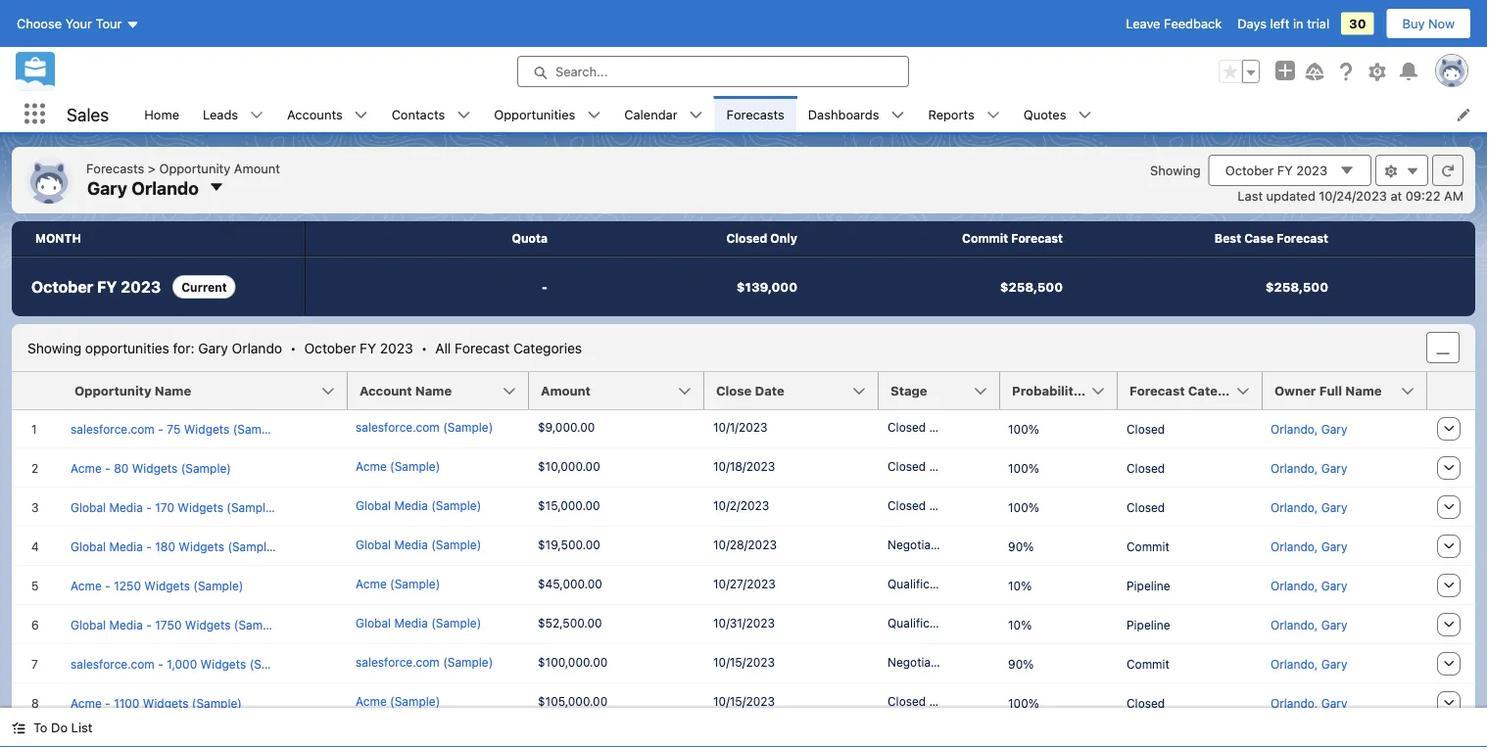 Task type: vqa. For each thing, say whether or not it's contained in the screenshot.
the bottommost *
no



Task type: locate. For each thing, give the bounding box(es) containing it.
1 vertical spatial pipeline
[[1127, 618, 1170, 632]]

0 horizontal spatial •
[[290, 340, 296, 356]]

$258,500
[[1000, 280, 1063, 294], [1265, 280, 1328, 294]]

list
[[71, 721, 92, 735]]

action cell
[[1427, 372, 1476, 410]]

opportunities link
[[482, 96, 587, 132]]

text default image up 09:22
[[1406, 165, 1419, 178]]

gary down sales
[[87, 177, 127, 198]]

$258,500 button down the best
[[1102, 258, 1368, 316]]

2023 up opportunities
[[121, 278, 161, 296]]

text default image inside october fy 2023 button
[[1339, 163, 1355, 178]]

1 vertical spatial negotiation
[[888, 655, 952, 669]]

1 vertical spatial october fy 2023
[[31, 278, 161, 296]]

forecast
[[1011, 232, 1063, 245], [1277, 232, 1328, 245], [455, 340, 510, 356], [1130, 384, 1185, 398]]

choose your tour button
[[16, 8, 141, 39]]

1 $258,500 from the left
[[1000, 280, 1063, 294]]

1 vertical spatial amount
[[541, 384, 591, 398]]

1 horizontal spatial forecasts
[[726, 107, 784, 121]]

2 horizontal spatial fy
[[1277, 163, 1293, 178]]

status
[[27, 340, 582, 356]]

full
[[1319, 384, 1342, 398]]

close
[[716, 384, 752, 398]]

leave feedback
[[1126, 16, 1222, 31]]

1 horizontal spatial fy
[[360, 340, 376, 356]]

0 horizontal spatial showing
[[27, 340, 81, 356]]

2 won from the top
[[929, 459, 954, 473]]

0 vertical spatial commit
[[962, 232, 1008, 245]]

$9,000.00
[[538, 420, 595, 434]]

0 vertical spatial fy
[[1277, 163, 1293, 178]]

leave feedback link
[[1126, 16, 1222, 31]]

text default image inside accounts list item
[[354, 108, 368, 122]]

2 closed won from the top
[[888, 459, 954, 473]]

2 90% from the top
[[1008, 657, 1034, 671]]

1 vertical spatial 10%
[[1008, 618, 1032, 632]]

forecasts up the gary orlando
[[86, 161, 144, 176]]

status containing showing opportunities for: gary orlando
[[27, 340, 582, 356]]

fy up updated
[[1277, 163, 1293, 178]]

0 vertical spatial showing
[[1150, 163, 1201, 177]]

forecasts
[[726, 107, 784, 121], [86, 161, 144, 176]]

probability
[[1012, 384, 1081, 398]]

october fy 2023 down month
[[31, 278, 161, 296]]

orlando up opportunity name 'cell'
[[232, 340, 282, 356]]

showing opportunities for: gary orlando • october fy 2023 • all forecast categories
[[27, 340, 582, 356]]

1 vertical spatial forecasts
[[86, 161, 144, 176]]

fy up opportunities
[[97, 278, 117, 296]]

0 horizontal spatial forecasts
[[86, 161, 144, 176]]

0 horizontal spatial name
[[155, 384, 191, 398]]

to do list
[[33, 721, 92, 735]]

2 qualification from the top
[[888, 616, 957, 630]]

text default image right quotes in the right of the page
[[1078, 108, 1092, 122]]

$258,500 for second $258,500 "button" from the left
[[1265, 280, 1328, 294]]

closed won for $15,000.00
[[888, 499, 954, 512]]

orlando
[[131, 177, 199, 198], [232, 340, 282, 356]]

showing for showing opportunities for: gary orlando • october fy 2023 • all forecast categories
[[27, 340, 81, 356]]

2 horizontal spatial october
[[1225, 163, 1274, 178]]

leave
[[1126, 16, 1160, 31]]

text default image left to
[[12, 722, 25, 735]]

buy now button
[[1386, 8, 1471, 39]]

won for $10,000.00
[[929, 459, 954, 473]]

10/18/2023
[[713, 459, 775, 473]]

1 horizontal spatial •
[[421, 340, 427, 356]]

october fy 2023 inside button
[[1225, 163, 1327, 178]]

search... button
[[517, 56, 909, 87]]

1 horizontal spatial showing
[[1150, 163, 1201, 177]]

text default image right the calendar
[[689, 108, 703, 122]]

• up opportunity name 'cell'
[[290, 340, 296, 356]]

• left all
[[421, 340, 427, 356]]

$258,500 button down commit forecast
[[837, 258, 1102, 316]]

2 $258,500 from the left
[[1265, 280, 1328, 294]]

last
[[1238, 188, 1263, 203]]

amount button
[[529, 372, 704, 409]]

2023 up updated
[[1296, 163, 1327, 178]]

showing for showing
[[1150, 163, 1201, 177]]

$258,500 down commit forecast
[[1000, 280, 1063, 294]]

won for $9,000.00
[[929, 420, 954, 434]]

opportunities list item
[[482, 96, 613, 132]]

category
[[1188, 384, 1247, 398]]

updated
[[1266, 188, 1315, 203]]

1 10% from the top
[[1008, 579, 1032, 593]]

2 vertical spatial october
[[304, 340, 356, 356]]

october fy 2023 up updated
[[1225, 163, 1327, 178]]

qualification for 10/27/2023
[[888, 577, 957, 591]]

only
[[770, 232, 797, 245]]

0 vertical spatial orlando
[[131, 177, 199, 198]]

0 vertical spatial opportunity
[[159, 161, 230, 176]]

name
[[155, 384, 191, 398], [415, 384, 452, 398], [1345, 384, 1382, 398]]

2023 inside row
[[121, 278, 161, 296]]

in
[[1293, 16, 1303, 31]]

text default image right accounts
[[354, 108, 368, 122]]

action image
[[1427, 372, 1476, 409]]

list
[[133, 96, 1487, 132]]

text default image inside "dashboards" 'list item'
[[891, 108, 905, 122]]

left
[[1270, 16, 1290, 31]]

2 horizontal spatial 2023
[[1296, 163, 1327, 178]]

pipeline
[[1127, 579, 1170, 593], [1127, 618, 1170, 632]]

amount up $9,000.00
[[541, 384, 591, 398]]

text default image right leads
[[250, 108, 264, 122]]

contacts list item
[[380, 96, 482, 132]]

days left in trial
[[1237, 16, 1329, 31]]

opportunity name cell
[[63, 372, 360, 410]]

1 vertical spatial 10/15/2023
[[713, 695, 775, 708]]

10/1/2023
[[713, 420, 768, 434]]

1 name from the left
[[155, 384, 191, 398]]

contacts
[[392, 107, 445, 121]]

text default image right reports
[[986, 108, 1000, 122]]

text default image left reports link
[[891, 108, 905, 122]]

30
[[1349, 16, 1366, 31]]

90% for 10/28/2023
[[1008, 540, 1034, 553]]

0 vertical spatial october fy 2023
[[1225, 163, 1327, 178]]

closed won for $10,000.00
[[888, 459, 954, 473]]

0 horizontal spatial october fy 2023
[[31, 278, 161, 296]]

qualification
[[888, 577, 957, 591], [888, 616, 957, 630]]

0 horizontal spatial 2023
[[121, 278, 161, 296]]

showing
[[1150, 163, 1201, 177], [27, 340, 81, 356]]

3 100% from the top
[[1008, 501, 1039, 514]]

your
[[65, 16, 92, 31]]

0 vertical spatial pipeline
[[1127, 579, 1170, 593]]

orlando inside button
[[131, 177, 199, 198]]

2 • from the left
[[421, 340, 427, 356]]

to
[[33, 721, 48, 735]]

sales
[[67, 104, 109, 125]]

quotes
[[1023, 107, 1066, 121]]

name right full at the bottom
[[1345, 384, 1382, 398]]

1 vertical spatial opportunity
[[74, 384, 151, 398]]

2 horizontal spatial name
[[1345, 384, 1382, 398]]

1 vertical spatial fy
[[97, 278, 117, 296]]

leads
[[203, 107, 238, 121]]

negotiation
[[888, 538, 952, 552], [888, 655, 952, 669]]

amount down leads list item
[[234, 161, 280, 176]]

1 horizontal spatial gary
[[198, 340, 228, 356]]

text default image inside calendar list item
[[689, 108, 703, 122]]

text default image inside contacts list item
[[457, 108, 471, 122]]

2 $258,500 button from the left
[[1102, 258, 1368, 316]]

1 100% from the top
[[1008, 422, 1039, 436]]

1 won from the top
[[929, 420, 954, 434]]

1 vertical spatial gary
[[198, 340, 228, 356]]

grid
[[12, 372, 1476, 725]]

close date cell
[[704, 372, 890, 410]]

october fy 2023 inside row
[[31, 278, 161, 296]]

best
[[1215, 232, 1241, 245]]

0 horizontal spatial amount
[[234, 161, 280, 176]]

0 vertical spatial 90%
[[1008, 540, 1034, 553]]

orlando down >
[[131, 177, 199, 198]]

0 vertical spatial 2023
[[1296, 163, 1327, 178]]

october fy 2023 row
[[12, 257, 1487, 316]]

text default image
[[354, 108, 368, 122], [457, 108, 471, 122], [587, 108, 601, 122], [689, 108, 703, 122], [12, 722, 25, 735]]

1 vertical spatial qualification
[[888, 616, 957, 630]]

commit
[[962, 232, 1008, 245], [1127, 540, 1170, 553], [1127, 657, 1170, 671]]

0 vertical spatial forecasts
[[726, 107, 784, 121]]

quotes list item
[[1012, 96, 1104, 132]]

forecasts for forecasts
[[726, 107, 784, 121]]

1 horizontal spatial october fy 2023
[[1225, 163, 1327, 178]]

owner full name cell
[[1263, 372, 1439, 410]]

0 horizontal spatial october
[[31, 278, 93, 296]]

text default image
[[250, 108, 264, 122], [891, 108, 905, 122], [986, 108, 1000, 122], [1078, 108, 1092, 122], [1339, 163, 1355, 178], [1384, 165, 1398, 178], [1406, 165, 1419, 178]]

1 vertical spatial 90%
[[1008, 657, 1034, 671]]

text default image up at on the top
[[1384, 165, 1398, 178]]

1 90% from the top
[[1008, 540, 1034, 553]]

1 vertical spatial showing
[[27, 340, 81, 356]]

1 horizontal spatial amount
[[541, 384, 591, 398]]

text default image inside opportunities list item
[[587, 108, 601, 122]]

2 pipeline from the top
[[1127, 618, 1170, 632]]

10/28/2023
[[713, 538, 777, 552]]

10/15/2023
[[713, 655, 775, 669], [713, 695, 775, 708]]

2 100% from the top
[[1008, 461, 1039, 475]]

0 vertical spatial amount
[[234, 161, 280, 176]]

1 10/15/2023 from the top
[[713, 655, 775, 669]]

october inside row
[[31, 278, 93, 296]]

1 horizontal spatial $258,500
[[1265, 280, 1328, 294]]

forecasts down search... button
[[726, 107, 784, 121]]

2023 inside button
[[1296, 163, 1327, 178]]

2 vertical spatial commit
[[1127, 657, 1170, 671]]

feedback
[[1164, 16, 1222, 31]]

0 horizontal spatial fy
[[97, 278, 117, 296]]

10% for 10/31/2023
[[1008, 618, 1032, 632]]

reports list item
[[916, 96, 1012, 132]]

1 vertical spatial 2023
[[121, 278, 161, 296]]

owner full name button
[[1263, 372, 1427, 409]]

stage button
[[879, 372, 1000, 409]]

2023
[[1296, 163, 1327, 178], [121, 278, 161, 296], [380, 340, 413, 356]]

opportunity right >
[[159, 161, 230, 176]]

won
[[929, 420, 954, 434], [929, 459, 954, 473], [929, 499, 954, 512], [929, 695, 954, 708]]

text default image down search...
[[587, 108, 601, 122]]

3 closed won from the top
[[888, 499, 954, 512]]

1 • from the left
[[290, 340, 296, 356]]

09:22
[[1406, 188, 1440, 203]]

fy inside row
[[97, 278, 117, 296]]

0 vertical spatial october
[[1225, 163, 1274, 178]]

name inside button
[[1345, 384, 1382, 398]]

0 horizontal spatial orlando
[[131, 177, 199, 198]]

1 horizontal spatial name
[[415, 384, 452, 398]]

90% for 10/15/2023
[[1008, 657, 1034, 671]]

gary
[[87, 177, 127, 198], [198, 340, 228, 356]]

forecast category button
[[1118, 372, 1263, 409]]

forecasts inside forecasts link
[[726, 107, 784, 121]]

1 vertical spatial orlando
[[232, 340, 282, 356]]

text default image right the contacts
[[457, 108, 471, 122]]

•
[[290, 340, 296, 356], [421, 340, 427, 356]]

owner
[[1274, 384, 1316, 398]]

reports
[[928, 107, 974, 121]]

1 negotiation from the top
[[888, 538, 952, 552]]

probability (%) cell
[[1000, 372, 1130, 410]]

fy up account
[[360, 340, 376, 356]]

1 vertical spatial commit
[[1127, 540, 1170, 553]]

opportunity
[[159, 161, 230, 176], [74, 384, 151, 398]]

$258,500 for first $258,500 "button"
[[1000, 280, 1063, 294]]

0 vertical spatial gary
[[87, 177, 127, 198]]

0 vertical spatial qualification
[[888, 577, 957, 591]]

group
[[1219, 60, 1260, 83]]

amount
[[234, 161, 280, 176], [541, 384, 591, 398]]

1 pipeline from the top
[[1127, 579, 1170, 593]]

name down all
[[415, 384, 452, 398]]

2 10% from the top
[[1008, 618, 1032, 632]]

name for account name
[[415, 384, 452, 398]]

1 horizontal spatial october
[[304, 340, 356, 356]]

$258,500 down best case forecast
[[1265, 280, 1328, 294]]

date
[[755, 384, 784, 398]]

2 name from the left
[[415, 384, 452, 398]]

2 negotiation from the top
[[888, 655, 952, 669]]

text default image inside to do list button
[[12, 722, 25, 735]]

negotiation for 10/15/2023
[[888, 655, 952, 669]]

3 won from the top
[[929, 499, 954, 512]]

0 vertical spatial 10/15/2023
[[713, 655, 775, 669]]

0 horizontal spatial opportunity
[[74, 384, 151, 398]]

100%
[[1008, 422, 1039, 436], [1008, 461, 1039, 475], [1008, 501, 1039, 514], [1008, 697, 1039, 710]]

name down the for:
[[155, 384, 191, 398]]

0 vertical spatial negotiation
[[888, 538, 952, 552]]

commit for 10/15/2023
[[1127, 657, 1170, 671]]

1 vertical spatial october
[[31, 278, 93, 296]]

0 vertical spatial 10%
[[1008, 579, 1032, 593]]

2023 up account name
[[380, 340, 413, 356]]

best case forecast
[[1215, 232, 1328, 245]]

0 horizontal spatial $258,500
[[1000, 280, 1063, 294]]

opportunity down opportunities
[[74, 384, 151, 398]]

text default image up last updated 10/24/2023 at 09:22 am
[[1339, 163, 1355, 178]]

1 horizontal spatial 2023
[[380, 340, 413, 356]]

text default image inside reports list item
[[986, 108, 1000, 122]]

october
[[1225, 163, 1274, 178], [31, 278, 93, 296], [304, 340, 356, 356]]

3 name from the left
[[1345, 384, 1382, 398]]

forecast category cell
[[1118, 372, 1274, 410]]

name inside 'cell'
[[155, 384, 191, 398]]

(%)
[[1084, 384, 1108, 398]]

1 closed won from the top
[[888, 420, 954, 434]]

1 qualification from the top
[[888, 577, 957, 591]]

0 horizontal spatial gary
[[87, 177, 127, 198]]

gary orlando
[[87, 177, 199, 198]]

text default image inside "quotes" list item
[[1078, 108, 1092, 122]]

gary right the for:
[[198, 340, 228, 356]]

close date
[[716, 384, 784, 398]]



Task type: describe. For each thing, give the bounding box(es) containing it.
closed won for $9,000.00
[[888, 420, 954, 434]]

for:
[[173, 340, 194, 356]]

do
[[51, 721, 68, 735]]

name for opportunity name
[[155, 384, 191, 398]]

tour
[[96, 16, 122, 31]]

100% for $9,000.00
[[1008, 422, 1039, 436]]

negotiation for 10/28/2023
[[888, 538, 952, 552]]

account name
[[360, 384, 452, 398]]

reports link
[[916, 96, 986, 132]]

calendar
[[624, 107, 677, 121]]

text default image for opportunities
[[587, 108, 601, 122]]

10/27/2023
[[713, 577, 776, 591]]

home
[[144, 107, 179, 121]]

opportunities
[[494, 107, 575, 121]]

buy now
[[1402, 16, 1455, 31]]

accounts list item
[[275, 96, 380, 132]]

last updated 10/24/2023 at 09:22 am
[[1238, 188, 1464, 203]]

opportunity inside button
[[74, 384, 151, 398]]

$10,000.00
[[538, 459, 600, 473]]

$105,000.00
[[538, 695, 608, 708]]

grid containing opportunity name
[[12, 372, 1476, 725]]

10/31/2023
[[713, 616, 775, 630]]

100% for $10,000.00
[[1008, 461, 1039, 475]]

4 won from the top
[[929, 695, 954, 708]]

$19,500.00
[[538, 538, 600, 552]]

1 horizontal spatial orlando
[[232, 340, 282, 356]]

calendar list item
[[613, 96, 715, 132]]

$100,000.00
[[538, 655, 608, 669]]

account
[[360, 384, 412, 398]]

gary orlando button
[[86, 175, 231, 200]]

close date button
[[704, 372, 879, 409]]

choose
[[17, 16, 62, 31]]

current
[[181, 280, 227, 294]]

pipeline for 10/31/2023
[[1127, 618, 1170, 632]]

won for $15,000.00
[[929, 499, 954, 512]]

leads link
[[191, 96, 250, 132]]

gary inside button
[[87, 177, 127, 198]]

leads list item
[[191, 96, 275, 132]]

trial
[[1307, 16, 1329, 31]]

pipeline for 10/27/2023
[[1127, 579, 1170, 593]]

-
[[542, 280, 548, 294]]

am
[[1444, 188, 1464, 203]]

all
[[435, 340, 451, 356]]

quota
[[512, 232, 548, 245]]

$15,000.00
[[538, 499, 600, 512]]

1 $258,500 button from the left
[[837, 258, 1102, 316]]

stage
[[890, 384, 927, 398]]

stage cell
[[879, 372, 1012, 410]]

dashboards link
[[796, 96, 891, 132]]

commit for 10/28/2023
[[1127, 540, 1170, 553]]

forecast category
[[1130, 384, 1247, 398]]

now
[[1428, 16, 1455, 31]]

to do list button
[[0, 708, 104, 747]]

owner full name
[[1274, 384, 1382, 398]]

$52,500.00
[[538, 616, 602, 630]]

forecasts link
[[715, 96, 796, 132]]

account name button
[[348, 372, 529, 409]]

opportunity name
[[74, 384, 191, 398]]

fy inside button
[[1277, 163, 1293, 178]]

account name cell
[[348, 372, 541, 410]]

forecast inside button
[[1130, 384, 1185, 398]]

accounts
[[287, 107, 343, 121]]

1 horizontal spatial opportunity
[[159, 161, 230, 176]]

contacts link
[[380, 96, 457, 132]]

2 10/15/2023 from the top
[[713, 695, 775, 708]]

10/2/2023
[[713, 499, 769, 512]]

probability (%)
[[1012, 384, 1108, 398]]

amount inside amount button
[[541, 384, 591, 398]]

forecasts > opportunity amount
[[86, 161, 280, 176]]

$139,000 button
[[571, 258, 837, 316]]

list containing home
[[133, 96, 1487, 132]]

categories
[[513, 340, 582, 356]]

4 closed won from the top
[[888, 695, 954, 708]]

search...
[[555, 64, 608, 79]]

at
[[1390, 188, 1402, 203]]

10% for 10/27/2023
[[1008, 579, 1032, 593]]

month
[[35, 232, 81, 245]]

forecasts for forecasts > opportunity amount
[[86, 161, 144, 176]]

qualification for 10/31/2023
[[888, 616, 957, 630]]

choose your tour
[[17, 16, 122, 31]]

dashboards list item
[[796, 96, 916, 132]]

>
[[148, 161, 156, 176]]

text default image for calendar
[[689, 108, 703, 122]]

commit forecast
[[962, 232, 1063, 245]]

closed only
[[726, 232, 797, 245]]

text default image inside leads list item
[[250, 108, 264, 122]]

case
[[1244, 232, 1274, 245]]

text default image for accounts
[[354, 108, 368, 122]]

dashboards
[[808, 107, 879, 121]]

$139,000
[[736, 280, 797, 294]]

quotes link
[[1012, 96, 1078, 132]]

10/24/2023
[[1319, 188, 1387, 203]]

opportunities
[[85, 340, 169, 356]]

home link
[[133, 96, 191, 132]]

row number image
[[12, 372, 63, 409]]

text default image for contacts
[[457, 108, 471, 122]]

october inside button
[[1225, 163, 1274, 178]]

2 vertical spatial fy
[[360, 340, 376, 356]]

days
[[1237, 16, 1267, 31]]

opportunity name button
[[63, 372, 348, 409]]

accounts link
[[275, 96, 354, 132]]

october fy 2023 button
[[1209, 155, 1371, 186]]

100% for $15,000.00
[[1008, 501, 1039, 514]]

2 vertical spatial 2023
[[380, 340, 413, 356]]

4 100% from the top
[[1008, 697, 1039, 710]]

row number cell
[[12, 372, 63, 410]]

amount cell
[[529, 372, 716, 410]]

calendar link
[[613, 96, 689, 132]]

$45,000.00
[[538, 577, 602, 591]]



